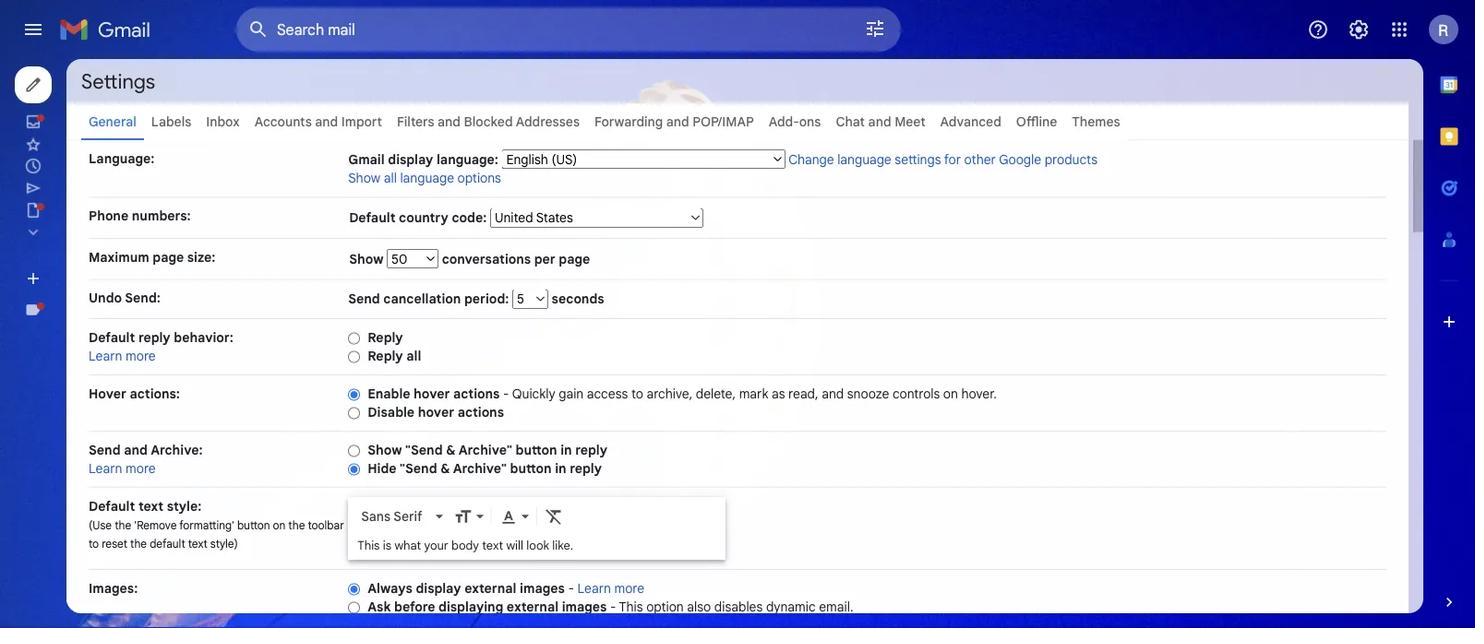 Task type: vqa. For each thing, say whether or not it's contained in the screenshot.
hover.
yes



Task type: describe. For each thing, give the bounding box(es) containing it.
language:
[[437, 151, 499, 168]]

show "send & archive" button in reply
[[368, 442, 608, 459]]

show all language options link
[[348, 170, 501, 187]]

1 vertical spatial external
[[507, 599, 559, 616]]

disable
[[368, 404, 415, 421]]

always display external images - learn more
[[368, 581, 645, 597]]

filters and blocked addresses
[[397, 114, 580, 130]]

and for blocked
[[438, 114, 461, 130]]

archive" for show
[[459, 442, 513, 459]]

drafts
[[59, 202, 98, 218]]

Always display external images radio
[[348, 583, 360, 597]]

hover
[[89, 386, 126, 402]]

add-
[[769, 114, 800, 130]]

0 horizontal spatial language
[[400, 170, 454, 187]]

show for show "send & archive" button in reply
[[368, 442, 402, 459]]

1 horizontal spatial text
[[188, 538, 208, 552]]

settings
[[895, 151, 942, 168]]

hover.
[[962, 386, 997, 402]]

chat
[[836, 114, 865, 130]]

themes
[[1072, 114, 1121, 130]]

2 vertical spatial learn more link
[[578, 581, 645, 597]]

support image
[[1308, 18, 1330, 41]]

change language settings for other google products
[[789, 151, 1098, 168]]

'remove
[[134, 519, 177, 533]]

all for show
[[384, 170, 397, 187]]

show for show all language options
[[348, 170, 381, 187]]

labels
[[151, 114, 191, 130]]

option
[[647, 599, 684, 616]]

0 horizontal spatial this
[[358, 538, 380, 553]]

& for hide
[[441, 461, 450, 477]]

button inside default text style: (use the 'remove formatting' button on the toolbar to reset the default text style)
[[237, 519, 270, 533]]

reply for hide "send & archive" button in reply
[[570, 461, 602, 477]]

2 horizontal spatial text
[[482, 538, 503, 553]]

undo send:
[[89, 290, 161, 307]]

maximum
[[89, 249, 149, 266]]

display for gmail
[[388, 151, 434, 168]]

toolbar
[[308, 519, 344, 533]]

snooze
[[848, 386, 890, 402]]

starred link
[[59, 136, 103, 152]]

gmail display language:
[[348, 151, 499, 168]]

hide "send & archive" button in reply
[[368, 461, 602, 477]]

"send for show
[[406, 442, 443, 459]]

quickly
[[512, 386, 556, 402]]

period:
[[464, 291, 509, 308]]

style)
[[210, 538, 238, 552]]

default reply behavior: learn more
[[89, 330, 234, 364]]

1 inbox link from the left
[[59, 114, 94, 130]]

Reply radio
[[348, 332, 360, 346]]

2 vertical spatial more
[[615, 581, 645, 597]]

send and archive: learn more
[[89, 442, 203, 477]]

1 vertical spatial images
[[562, 599, 607, 616]]

always
[[368, 581, 413, 597]]

send for send and archive: learn more
[[89, 442, 121, 459]]

actions for enable
[[453, 386, 500, 402]]

enable hover actions - quickly gain access to archive, delete, mark as read, and snooze controls on hover.
[[368, 386, 997, 402]]

products
[[1045, 151, 1098, 168]]

reply for reply
[[368, 330, 403, 346]]

controls
[[893, 386, 940, 402]]

forwarding and pop/imap
[[595, 114, 754, 130]]

offline
[[1017, 114, 1058, 130]]

starred
[[59, 136, 103, 152]]

numbers:
[[132, 208, 191, 224]]

in for show "send & archive" button in reply
[[561, 442, 572, 459]]

drafts link
[[59, 202, 98, 218]]

2 vertical spatial -
[[610, 599, 616, 616]]

on inside default text style: (use the 'remove formatting' button on the toolbar to reset the default text style)
[[273, 519, 286, 533]]

show all language options
[[348, 170, 501, 187]]

1 horizontal spatial language
[[838, 151, 892, 168]]

what
[[395, 538, 421, 553]]

(use
[[89, 519, 112, 533]]

the up reset
[[115, 519, 131, 533]]

phone
[[89, 208, 129, 224]]

maximum page size:
[[89, 249, 216, 266]]

enable
[[368, 386, 410, 402]]

send for send cancellation period:
[[348, 291, 380, 308]]

chat and meet
[[836, 114, 926, 130]]

labels link
[[151, 114, 191, 130]]

accounts and import link
[[255, 114, 382, 130]]

advanced
[[941, 114, 1002, 130]]

accounts and import
[[255, 114, 382, 130]]

advanced link
[[941, 114, 1002, 130]]

more for reply
[[126, 348, 156, 364]]

for
[[945, 151, 961, 168]]

all for reply
[[407, 348, 421, 364]]

style:
[[167, 499, 202, 515]]

inbox for second inbox "link" from right
[[59, 114, 94, 130]]

mark
[[739, 386, 769, 402]]

learn more link for send
[[89, 461, 156, 477]]

default text style: (use the 'remove formatting' button on the toolbar to reset the default text style)
[[89, 499, 344, 552]]

delete,
[[696, 386, 736, 402]]

button for show "send & archive" button in reply
[[516, 442, 557, 459]]

blocked
[[464, 114, 513, 130]]

filters
[[397, 114, 435, 130]]

hover for enable
[[414, 386, 450, 402]]

ask
[[368, 599, 391, 616]]

this is what your body text will look like.
[[358, 538, 574, 553]]

meet
[[895, 114, 926, 130]]

the right reset
[[130, 538, 147, 552]]

dynamic
[[766, 599, 816, 616]]

behavior:
[[174, 330, 234, 346]]

per
[[534, 251, 556, 267]]

filters and blocked addresses link
[[397, 114, 580, 130]]

and right read,
[[822, 386, 844, 402]]

hover for disable
[[418, 404, 454, 421]]

ask before displaying external images - this option also disables dynamic email.
[[368, 599, 854, 616]]

forwarding and pop/imap link
[[595, 114, 754, 130]]

access
[[587, 386, 628, 402]]

displaying
[[439, 599, 503, 616]]

and for archive:
[[124, 442, 148, 459]]

linkedin link
[[59, 302, 113, 318]]

snoozed
[[59, 158, 111, 174]]

default for default reply behavior: learn more
[[89, 330, 135, 346]]

default for default country code:
[[349, 210, 396, 226]]

country
[[399, 210, 449, 226]]

formatting'
[[179, 519, 234, 533]]

to inside default text style: (use the 'remove formatting' button on the toolbar to reset the default text style)
[[89, 538, 99, 552]]

disables
[[715, 599, 763, 616]]

0 vertical spatial -
[[503, 386, 509, 402]]

google
[[999, 151, 1042, 168]]

reset
[[102, 538, 127, 552]]

display for always
[[416, 581, 461, 597]]

0 vertical spatial external
[[465, 581, 517, 597]]

pop/imap
[[693, 114, 754, 130]]

learn for send and archive: learn more
[[89, 461, 122, 477]]

settings image
[[1348, 18, 1370, 41]]

conversations
[[442, 251, 531, 267]]

show for show
[[349, 251, 387, 267]]

read,
[[789, 386, 819, 402]]



Task type: locate. For each thing, give the bounding box(es) containing it.
learn up ask before displaying external images - this option also disables dynamic email.
[[578, 581, 611, 597]]

default up (use
[[89, 499, 135, 515]]

2 vertical spatial reply
[[570, 461, 602, 477]]

this left the is
[[358, 538, 380, 553]]

1 horizontal spatial inbox link
[[206, 114, 240, 130]]

all down gmail
[[384, 170, 397, 187]]

snoozed link
[[59, 158, 111, 174]]

inbox up starred
[[59, 114, 94, 130]]

general
[[89, 114, 137, 130]]

0 horizontal spatial to
[[89, 538, 99, 552]]

conversations per page
[[439, 251, 590, 267]]

and left the archive:
[[124, 442, 148, 459]]

1 horizontal spatial this
[[619, 599, 643, 616]]

0 horizontal spatial inbox link
[[59, 114, 94, 130]]

1 vertical spatial display
[[416, 581, 461, 597]]

0 vertical spatial this
[[358, 538, 380, 553]]

language down gmail display language:
[[400, 170, 454, 187]]

learn more link down the archive:
[[89, 461, 156, 477]]

text up 'remove at the left bottom
[[138, 499, 164, 515]]

send cancellation period:
[[348, 291, 513, 308]]

main menu image
[[22, 18, 44, 41]]

0 vertical spatial "send
[[406, 442, 443, 459]]

send
[[348, 291, 380, 308], [89, 442, 121, 459]]

archive"
[[459, 442, 513, 459], [453, 461, 507, 477]]

more inside default reply behavior: learn more
[[126, 348, 156, 364]]

text
[[138, 499, 164, 515], [188, 538, 208, 552], [482, 538, 503, 553]]

page
[[153, 249, 184, 266], [559, 251, 590, 267]]

reply inside default reply behavior: learn more
[[138, 330, 171, 346]]

addresses
[[516, 114, 580, 130]]

1 horizontal spatial send
[[348, 291, 380, 308]]

more down the archive:
[[126, 461, 156, 477]]

display
[[388, 151, 434, 168], [416, 581, 461, 597]]

default left country
[[349, 210, 396, 226]]

archive:
[[151, 442, 203, 459]]

0 vertical spatial hover
[[414, 386, 450, 402]]

- up ask before displaying external images - this option also disables dynamic email.
[[568, 581, 574, 597]]

more
[[126, 348, 156, 364], [126, 461, 156, 477], [615, 581, 645, 597]]

chat and meet link
[[836, 114, 926, 130]]

reply down the access
[[576, 442, 608, 459]]

themes link
[[1072, 114, 1121, 130]]

2 inbox from the left
[[206, 114, 240, 130]]

button up style) at the left bottom
[[237, 519, 270, 533]]

in down gain
[[561, 442, 572, 459]]

look
[[527, 538, 549, 553]]

send down "hover"
[[89, 442, 121, 459]]

reply all
[[368, 348, 421, 364]]

forwarding
[[595, 114, 663, 130]]

change
[[789, 151, 834, 168]]

1 vertical spatial learn
[[89, 461, 122, 477]]

hover right disable
[[418, 404, 454, 421]]

1 horizontal spatial -
[[568, 581, 574, 597]]

hover actions:
[[89, 386, 180, 402]]

Enable hover actions radio
[[348, 388, 360, 402]]

more inside send and archive: learn more
[[126, 461, 156, 477]]

undo
[[89, 290, 122, 307]]

learn more link
[[89, 348, 156, 364], [89, 461, 156, 477], [578, 581, 645, 597]]

Search mail text field
[[277, 20, 813, 39]]

archive" for hide
[[453, 461, 507, 477]]

remove formatting ‪(⌘\)‬ image
[[545, 508, 564, 526]]

display up before
[[416, 581, 461, 597]]

2 vertical spatial learn
[[578, 581, 611, 597]]

0 vertical spatial images
[[520, 581, 565, 597]]

gmail
[[348, 151, 385, 168]]

on
[[944, 386, 958, 402], [273, 519, 286, 533]]

1 vertical spatial "send
[[400, 461, 437, 477]]

send up reply radio
[[348, 291, 380, 308]]

on left 'hover.'
[[944, 386, 958, 402]]

offline link
[[1017, 114, 1058, 130]]

0 vertical spatial more
[[126, 348, 156, 364]]

reply up reply all
[[368, 330, 403, 346]]

0 vertical spatial reply
[[138, 330, 171, 346]]

Reply all radio
[[348, 350, 360, 364]]

this left option
[[619, 599, 643, 616]]

show up hide
[[368, 442, 402, 459]]

actions up the disable hover actions
[[453, 386, 500, 402]]

learn more link up hover actions: on the left bottom of the page
[[89, 348, 156, 364]]

ons
[[800, 114, 821, 130]]

images down look
[[520, 581, 565, 597]]

page left size: at the top
[[153, 249, 184, 266]]

1 inbox from the left
[[59, 114, 94, 130]]

1 vertical spatial -
[[568, 581, 574, 597]]

archive" down "show "send & archive" button in reply"
[[453, 461, 507, 477]]

like.
[[552, 538, 574, 553]]

navigation
[[0, 59, 222, 629]]

0 horizontal spatial all
[[384, 170, 397, 187]]

Hide "Send & Archive" button in reply radio
[[348, 463, 360, 477]]

1 vertical spatial reply
[[576, 442, 608, 459]]

0 vertical spatial on
[[944, 386, 958, 402]]

Ask before displaying external images radio
[[348, 602, 360, 615]]

learn up "hover"
[[89, 348, 122, 364]]

as
[[772, 386, 785, 402]]

actions
[[453, 386, 500, 402], [458, 404, 504, 421]]

1 vertical spatial all
[[407, 348, 421, 364]]

in for hide "send & archive" button in reply
[[555, 461, 567, 477]]

1 horizontal spatial inbox
[[206, 114, 240, 130]]

0 vertical spatial default
[[349, 210, 396, 226]]

2 vertical spatial button
[[237, 519, 270, 533]]

and for pop/imap
[[667, 114, 690, 130]]

1 vertical spatial on
[[273, 519, 286, 533]]

language
[[838, 151, 892, 168], [400, 170, 454, 187]]

language down chat
[[838, 151, 892, 168]]

1 vertical spatial in
[[555, 461, 567, 477]]

images down the like.
[[562, 599, 607, 616]]

button for hide "send & archive" button in reply
[[510, 461, 552, 477]]

learn
[[89, 348, 122, 364], [89, 461, 122, 477], [578, 581, 611, 597]]

default down linkedin link
[[89, 330, 135, 346]]

0 vertical spatial send
[[348, 291, 380, 308]]

2 vertical spatial show
[[368, 442, 402, 459]]

2 vertical spatial default
[[89, 499, 135, 515]]

and right chat
[[869, 114, 892, 130]]

default
[[150, 538, 185, 552]]

0 vertical spatial archive"
[[459, 442, 513, 459]]

0 vertical spatial to
[[632, 386, 644, 402]]

language:
[[89, 151, 154, 167]]

button
[[516, 442, 557, 459], [510, 461, 552, 477], [237, 519, 270, 533]]

inbox link right the labels
[[206, 114, 240, 130]]

import
[[342, 114, 382, 130]]

actions for disable
[[458, 404, 504, 421]]

2 inbox link from the left
[[206, 114, 240, 130]]

default
[[349, 210, 396, 226], [89, 330, 135, 346], [89, 499, 135, 515]]

reply right reply all radio
[[368, 348, 403, 364]]

learn inside send and archive: learn more
[[89, 461, 122, 477]]

1 vertical spatial hover
[[418, 404, 454, 421]]

1 vertical spatial to
[[89, 538, 99, 552]]

settings
[[81, 68, 155, 94]]

inbox
[[59, 114, 94, 130], [206, 114, 240, 130]]

None search field
[[236, 7, 901, 52]]

all up enable
[[407, 348, 421, 364]]

0 horizontal spatial page
[[153, 249, 184, 266]]

general link
[[89, 114, 137, 130]]

1 vertical spatial reply
[[368, 348, 403, 364]]

and inside send and archive: learn more
[[124, 442, 148, 459]]

0 vertical spatial show
[[348, 170, 381, 187]]

seconds
[[549, 291, 605, 308]]

add-ons link
[[769, 114, 821, 130]]

0 horizontal spatial inbox
[[59, 114, 94, 130]]

options
[[458, 170, 501, 187]]

images:
[[89, 581, 138, 597]]

inbox right the labels
[[206, 114, 240, 130]]

advanced search options image
[[857, 10, 894, 47]]

1 horizontal spatial on
[[944, 386, 958, 402]]

"send for hide
[[400, 461, 437, 477]]

to right the access
[[632, 386, 644, 402]]

& for show
[[446, 442, 456, 459]]

reply for show "send & archive" button in reply
[[576, 442, 608, 459]]

"send right hide
[[400, 461, 437, 477]]

default inside default text style: (use the 'remove formatting' button on the toolbar to reset the default text style)
[[89, 499, 135, 515]]

and for meet
[[869, 114, 892, 130]]

0 vertical spatial in
[[561, 442, 572, 459]]

-
[[503, 386, 509, 402], [568, 581, 574, 597], [610, 599, 616, 616]]

1 horizontal spatial all
[[407, 348, 421, 364]]

on left "toolbar"
[[273, 519, 286, 533]]

Show "Send & Archive" button in reply radio
[[348, 445, 360, 458]]

to down (use
[[89, 538, 99, 552]]

0 horizontal spatial text
[[138, 499, 164, 515]]

hover up the disable hover actions
[[414, 386, 450, 402]]

accounts
[[255, 114, 312, 130]]

1 vertical spatial default
[[89, 330, 135, 346]]

external up displaying
[[465, 581, 517, 597]]

1 vertical spatial actions
[[458, 404, 504, 421]]

before
[[394, 599, 435, 616]]

default inside default reply behavior: learn more
[[89, 330, 135, 346]]

search mail image
[[242, 13, 275, 46]]

2 reply from the top
[[368, 348, 403, 364]]

default for default text style: (use the 'remove formatting' button on the toolbar to reset the default text style)
[[89, 499, 135, 515]]

1 vertical spatial &
[[441, 461, 450, 477]]

0 vertical spatial learn
[[89, 348, 122, 364]]

show down default country code:
[[349, 251, 387, 267]]

1 vertical spatial button
[[510, 461, 552, 477]]

learn more link up ask before displaying external images - this option also disables dynamic email.
[[578, 581, 645, 597]]

0 vertical spatial &
[[446, 442, 456, 459]]

and left import
[[315, 114, 338, 130]]

external
[[465, 581, 517, 597], [507, 599, 559, 616]]

Disable hover actions radio
[[348, 407, 360, 420]]

text left "will"
[[482, 538, 503, 553]]

1 vertical spatial this
[[619, 599, 643, 616]]

will
[[506, 538, 524, 553]]

and left pop/imap
[[667, 114, 690, 130]]

change language settings for other google products link
[[789, 151, 1098, 168]]

- left option
[[610, 599, 616, 616]]

reply down send:
[[138, 330, 171, 346]]

other
[[965, 151, 996, 168]]

gmail image
[[59, 11, 160, 48]]

inbox for first inbox "link" from the right
[[206, 114, 240, 130]]

linkedin
[[59, 302, 113, 318]]

0 vertical spatial all
[[384, 170, 397, 187]]

this
[[358, 538, 380, 553], [619, 599, 643, 616]]

text down formatting'
[[188, 538, 208, 552]]

1 vertical spatial language
[[400, 170, 454, 187]]

0 vertical spatial button
[[516, 442, 557, 459]]

show down gmail
[[348, 170, 381, 187]]

1 reply from the top
[[368, 330, 403, 346]]

page right per
[[559, 251, 590, 267]]

your
[[424, 538, 449, 553]]

0 vertical spatial reply
[[368, 330, 403, 346]]

archive" up hide "send & archive" button in reply
[[459, 442, 513, 459]]

0 vertical spatial actions
[[453, 386, 500, 402]]

disable hover actions
[[368, 404, 504, 421]]

external down the always display external images - learn more
[[507, 599, 559, 616]]

& down "show "send & archive" button in reply"
[[441, 461, 450, 477]]

learn up (use
[[89, 461, 122, 477]]

0 horizontal spatial -
[[503, 386, 509, 402]]

0 horizontal spatial send
[[89, 442, 121, 459]]

0 vertical spatial language
[[838, 151, 892, 168]]

navigation containing inbox
[[0, 59, 222, 629]]

and right filters
[[438, 114, 461, 130]]

more for and
[[126, 461, 156, 477]]

tab list
[[1424, 59, 1476, 562]]

also
[[687, 599, 711, 616]]

1 horizontal spatial page
[[559, 251, 590, 267]]

0 vertical spatial display
[[388, 151, 434, 168]]

actions up "show "send & archive" button in reply"
[[458, 404, 504, 421]]

sent link
[[59, 180, 86, 196]]

archive,
[[647, 386, 693, 402]]

- left quickly
[[503, 386, 509, 402]]

button down "show "send & archive" button in reply"
[[510, 461, 552, 477]]

0 vertical spatial learn more link
[[89, 348, 156, 364]]

images
[[520, 581, 565, 597], [562, 599, 607, 616]]

1 vertical spatial show
[[349, 251, 387, 267]]

body
[[452, 538, 479, 553]]

learn for default reply behavior: learn more
[[89, 348, 122, 364]]

is
[[383, 538, 392, 553]]

learn inside default reply behavior: learn more
[[89, 348, 122, 364]]

0 horizontal spatial on
[[273, 519, 286, 533]]

& up hide "send & archive" button in reply
[[446, 442, 456, 459]]

1 vertical spatial send
[[89, 442, 121, 459]]

default country code:
[[349, 210, 490, 226]]

inbox link up starred
[[59, 114, 94, 130]]

"send
[[406, 442, 443, 459], [400, 461, 437, 477]]

reply down gain
[[570, 461, 602, 477]]

gain
[[559, 386, 584, 402]]

actions:
[[130, 386, 180, 402]]

learn more link for default
[[89, 348, 156, 364]]

2 horizontal spatial -
[[610, 599, 616, 616]]

reply
[[138, 330, 171, 346], [576, 442, 608, 459], [570, 461, 602, 477]]

inbox link
[[59, 114, 94, 130], [206, 114, 240, 130]]

button up hide "send & archive" button in reply
[[516, 442, 557, 459]]

"send down the disable hover actions
[[406, 442, 443, 459]]

the left "toolbar"
[[288, 519, 305, 533]]

1 vertical spatial archive"
[[453, 461, 507, 477]]

in
[[561, 442, 572, 459], [555, 461, 567, 477]]

in up remove formatting ‪(⌘\)‬ image
[[555, 461, 567, 477]]

sent
[[59, 180, 86, 196]]

display up show all language options
[[388, 151, 434, 168]]

more up hover actions: on the left bottom of the page
[[126, 348, 156, 364]]

send inside send and archive: learn more
[[89, 442, 121, 459]]

1 horizontal spatial to
[[632, 386, 644, 402]]

1 vertical spatial more
[[126, 461, 156, 477]]

and for import
[[315, 114, 338, 130]]

1 vertical spatial learn more link
[[89, 461, 156, 477]]

reply
[[368, 330, 403, 346], [368, 348, 403, 364]]

more up ask before displaying external images - this option also disables dynamic email.
[[615, 581, 645, 597]]

reply for reply all
[[368, 348, 403, 364]]



